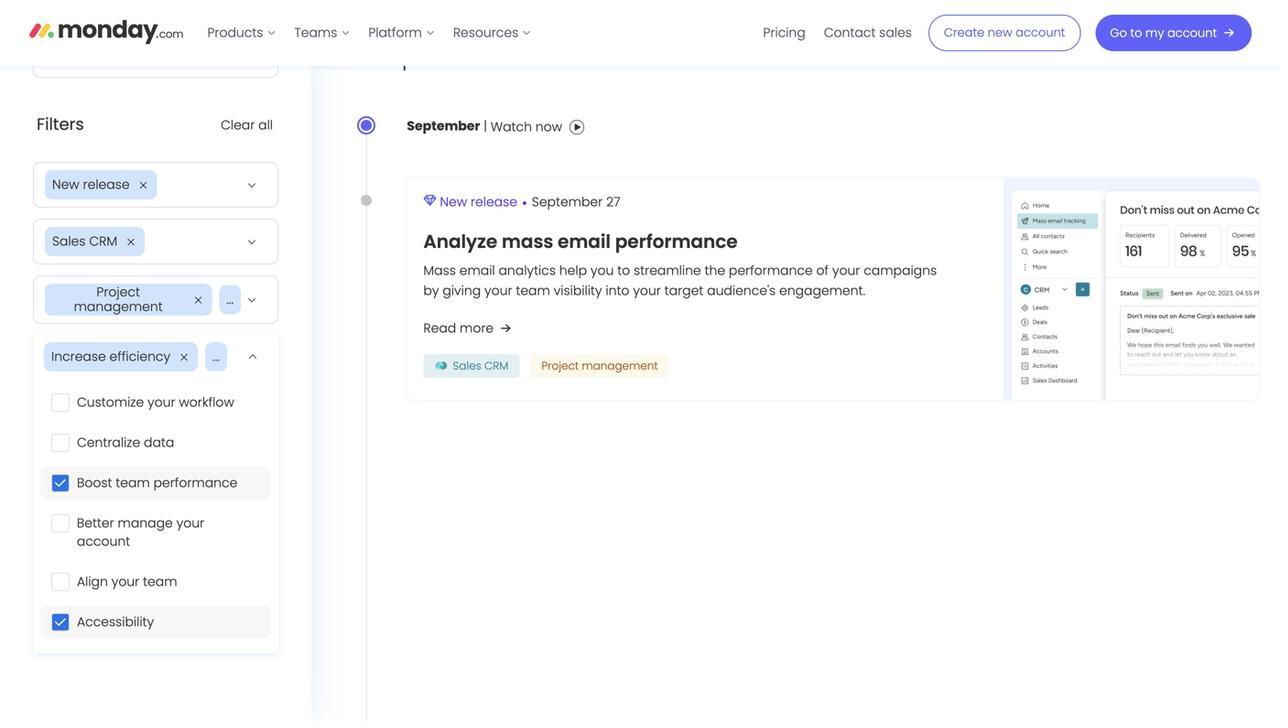 Task type: locate. For each thing, give the bounding box(es) containing it.
release down filters
[[83, 176, 130, 194]]

|
[[480, 117, 491, 135]]

account right my
[[1167, 25, 1217, 41]]

account inside better manage your account
[[77, 533, 130, 551]]

pricing
[[763, 24, 806, 42]]

project down visibility
[[542, 359, 579, 374]]

contact sales button
[[815, 18, 921, 48]]

new release • september 27
[[440, 193, 620, 213]]

0 vertical spatial team
[[516, 282, 550, 300]]

close button for release
[[137, 178, 150, 192]]

sales
[[879, 24, 912, 42]]

read more
[[423, 320, 494, 338]]

project
[[97, 283, 140, 301], [542, 359, 579, 374]]

september inside new release • september 27
[[532, 193, 603, 211]]

remove value image for release
[[137, 182, 150, 189]]

your right the manage
[[176, 515, 204, 533]]

into
[[606, 282, 629, 300]]

new right feature release icon
[[440, 193, 467, 211]]

september
[[407, 117, 480, 135], [532, 193, 603, 211]]

sales
[[52, 233, 86, 250], [453, 359, 481, 374]]

september left "watch"
[[407, 117, 480, 135]]

contact
[[824, 24, 876, 42]]

centralize
[[77, 434, 140, 452]]

my
[[1146, 25, 1164, 41]]

team
[[516, 282, 550, 300], [116, 475, 150, 492], [143, 573, 177, 591]]

1 vertical spatial performance
[[729, 262, 813, 280]]

customize your workflow
[[77, 394, 234, 412]]

crm down more
[[484, 359, 509, 374]]

0 vertical spatial project
[[97, 283, 140, 301]]

list
[[198, 0, 540, 66], [754, 0, 921, 66]]

your up data
[[147, 394, 175, 412]]

release left the •
[[471, 193, 517, 211]]

2 list from the left
[[754, 0, 921, 66]]

pricing link
[[754, 18, 815, 48]]

to right go
[[1130, 25, 1142, 41]]

0 horizontal spatial release
[[83, 176, 130, 194]]

new
[[52, 176, 79, 194], [440, 193, 467, 211]]

1 vertical spatial to
[[617, 262, 630, 280]]

performance up streamline at the top
[[615, 229, 738, 255]]

more
[[460, 320, 494, 338]]

team inside analyze mass email performance mass email analytics help you to streamline the performance of your campaigns by giving your team visibility into your target audience's engagement.
[[516, 282, 550, 300]]

performance down data
[[153, 475, 237, 492]]

contact sales
[[824, 24, 912, 42]]

1 vertical spatial september
[[532, 193, 603, 211]]

new
[[988, 24, 1012, 41]]

1 horizontal spatial release
[[471, 193, 517, 211]]

account
[[1016, 24, 1065, 41], [1167, 25, 1217, 41], [77, 533, 130, 551]]

0 vertical spatial email
[[558, 229, 611, 255]]

account down better
[[77, 533, 130, 551]]

customize
[[77, 394, 144, 412]]

your inside better manage your account
[[176, 515, 204, 533]]

read more link
[[423, 318, 516, 340]]

efficiency
[[109, 348, 170, 366]]

crm image
[[434, 360, 449, 372]]

increase
[[51, 348, 106, 366]]

project management
[[74, 283, 163, 316], [542, 359, 658, 374]]

0 vertical spatial crm
[[89, 233, 117, 250]]

project up increase efficiency
[[97, 283, 140, 301]]

1 horizontal spatial ...
[[227, 291, 234, 309]]

1 vertical spatial ...
[[213, 348, 220, 366]]

1 vertical spatial project management
[[542, 359, 658, 374]]

accessibility
[[77, 614, 154, 632]]

remove value image
[[137, 182, 150, 189], [125, 239, 137, 246], [192, 297, 205, 304], [178, 354, 191, 361]]

data
[[144, 434, 174, 452]]

to
[[1130, 25, 1142, 41], [617, 262, 630, 280]]

1 horizontal spatial september
[[532, 193, 603, 211]]

0 horizontal spatial account
[[77, 533, 130, 551]]

all
[[357, 42, 381, 73]]

close button
[[137, 178, 150, 192], [125, 234, 137, 249], [192, 293, 205, 307], [178, 350, 191, 365]]

1 vertical spatial project
[[542, 359, 579, 374]]

clear
[[221, 116, 255, 134]]

performance up audience's
[[729, 262, 813, 280]]

new for new release • september 27
[[440, 193, 467, 211]]

1 vertical spatial sales
[[453, 359, 481, 374]]

2 horizontal spatial account
[[1167, 25, 1217, 41]]

sales right crm icon
[[453, 359, 481, 374]]

1 horizontal spatial to
[[1130, 25, 1142, 41]]

boost team performance option
[[40, 467, 271, 500]]

all updates & releases
[[357, 42, 603, 73]]

release
[[83, 176, 130, 194], [471, 193, 517, 211]]

project management down into
[[542, 359, 658, 374]]

your
[[832, 262, 860, 280], [484, 282, 512, 300], [633, 282, 661, 300], [147, 394, 175, 412], [176, 515, 204, 533], [111, 573, 139, 591]]

resources link
[[444, 18, 540, 48]]

crm
[[89, 233, 117, 250], [484, 359, 509, 374]]

1 horizontal spatial new
[[440, 193, 467, 211]]

watch now button
[[491, 112, 584, 142]]

email
[[558, 229, 611, 255], [459, 262, 495, 280]]

•
[[522, 193, 527, 213]]

target
[[664, 282, 704, 300]]

0 horizontal spatial to
[[617, 262, 630, 280]]

watch now link
[[491, 112, 584, 142]]

of
[[816, 262, 829, 280]]

releases
[[507, 42, 603, 73]]

0 horizontal spatial new
[[52, 176, 79, 194]]

performance
[[615, 229, 738, 255], [729, 262, 813, 280], [153, 475, 237, 492]]

visibility
[[554, 282, 602, 300]]

account right 'new'
[[1016, 24, 1065, 41]]

0 vertical spatial ...
[[227, 291, 234, 309]]

sales crm down more
[[453, 359, 509, 374]]

crm down "new release"
[[89, 233, 117, 250]]

1 horizontal spatial crm
[[484, 359, 509, 374]]

email up giving
[[459, 262, 495, 280]]

campaigns
[[864, 262, 937, 280]]

0 horizontal spatial ...
[[213, 348, 220, 366]]

...
[[227, 291, 234, 309], [213, 348, 220, 366]]

0 horizontal spatial email
[[459, 262, 495, 280]]

0 horizontal spatial sales crm
[[52, 233, 117, 250]]

watch
[[491, 118, 532, 136]]

sales crm
[[52, 233, 117, 250], [453, 359, 509, 374]]

email up help
[[558, 229, 611, 255]]

1 horizontal spatial sales crm
[[453, 359, 509, 374]]

to up into
[[617, 262, 630, 280]]

0 horizontal spatial list
[[198, 0, 540, 66]]

release inside new release • september 27
[[471, 193, 517, 211]]

0 horizontal spatial sales
[[52, 233, 86, 250]]

1 list from the left
[[198, 0, 540, 66]]

27
[[606, 193, 620, 211]]

new down filters
[[52, 176, 79, 194]]

0 horizontal spatial september
[[407, 117, 480, 135]]

monday.com logo image
[[29, 12, 184, 50]]

the
[[705, 262, 725, 280]]

1 vertical spatial email
[[459, 262, 495, 280]]

new release
[[52, 176, 130, 194]]

... for efficiency
[[213, 348, 220, 366]]

clear all button
[[221, 116, 273, 134]]

centralize data option
[[40, 427, 271, 460]]

1 vertical spatial management
[[582, 359, 658, 374]]

your right of
[[832, 262, 860, 280]]

team down analytics
[[516, 282, 550, 300]]

team right boost
[[116, 475, 150, 492]]

list containing pricing
[[754, 0, 921, 66]]

increase efficiency
[[51, 348, 170, 366]]

1 horizontal spatial email
[[558, 229, 611, 255]]

0 horizontal spatial project
[[97, 283, 140, 301]]

workflow
[[179, 394, 234, 412]]

project management up increase efficiency
[[74, 283, 163, 316]]

0 vertical spatial management
[[74, 298, 163, 316]]

better manage your account option
[[40, 507, 271, 559]]

september right the •
[[532, 193, 603, 211]]

sales down "new release"
[[52, 233, 86, 250]]

go to my account
[[1110, 25, 1217, 41]]

sales crm down "new release"
[[52, 233, 117, 250]]

2 vertical spatial performance
[[153, 475, 237, 492]]

0 vertical spatial to
[[1130, 25, 1142, 41]]

boost
[[77, 475, 112, 492]]

new inside new release • september 27
[[440, 193, 467, 211]]

1 horizontal spatial list
[[754, 0, 921, 66]]

read
[[423, 320, 456, 338]]

team up accessibility option
[[143, 573, 177, 591]]

0 vertical spatial project management
[[74, 283, 163, 316]]

2 vertical spatial team
[[143, 573, 177, 591]]

main element
[[198, 0, 1252, 66]]

management down into
[[582, 359, 658, 374]]

0 vertical spatial sales
[[52, 233, 86, 250]]

0 vertical spatial september
[[407, 117, 480, 135]]

management
[[74, 298, 163, 316], [582, 359, 658, 374]]

analytics
[[499, 262, 556, 280]]

management up increase efficiency
[[74, 298, 163, 316]]



Task type: describe. For each thing, give the bounding box(es) containing it.
your down streamline at the top
[[633, 282, 661, 300]]

release for new release
[[83, 176, 130, 194]]

teams
[[294, 24, 337, 42]]

align your team
[[77, 573, 177, 591]]

feature release icon image
[[423, 195, 436, 207]]

audience's
[[707, 282, 776, 300]]

0 horizontal spatial project management
[[74, 283, 163, 316]]

updates
[[387, 42, 479, 73]]

list containing products
[[198, 0, 540, 66]]

streamline
[[634, 262, 701, 280]]

to inside button
[[1130, 25, 1142, 41]]

remove value image for crm
[[125, 239, 137, 246]]

resources
[[453, 24, 519, 42]]

create
[[944, 24, 985, 41]]

to inside analyze mass email performance mass email analytics help you to streamline the performance of your campaigns by giving your team visibility into your target audience's engagement.
[[617, 262, 630, 280]]

project inside project management
[[97, 283, 140, 301]]

create new account button
[[928, 15, 1081, 51]]

performance inside option
[[153, 475, 237, 492]]

0 horizontal spatial management
[[74, 298, 163, 316]]

go to my account button
[[1096, 15, 1252, 51]]

account for go to my account
[[1167, 25, 1217, 41]]

close button for crm
[[125, 234, 137, 249]]

remove value image for efficiency
[[178, 354, 191, 361]]

account for better manage your account
[[77, 533, 130, 551]]

teams link
[[285, 18, 359, 48]]

go
[[1110, 25, 1127, 41]]

all
[[258, 116, 273, 134]]

align
[[77, 573, 108, 591]]

1 horizontal spatial account
[[1016, 24, 1065, 41]]

close button for management
[[192, 293, 205, 307]]

engagement.
[[779, 282, 865, 300]]

0 horizontal spatial crm
[[89, 233, 117, 250]]

0 vertical spatial performance
[[615, 229, 738, 255]]

products link
[[198, 18, 285, 48]]

remove value image for management
[[192, 297, 205, 304]]

new for new release
[[52, 176, 79, 194]]

Search text field
[[34, 40, 277, 77]]

better manage your account
[[77, 515, 204, 551]]

centralize data
[[77, 434, 174, 452]]

1 vertical spatial sales crm
[[453, 359, 509, 374]]

giving
[[443, 282, 481, 300]]

1 vertical spatial crm
[[484, 359, 509, 374]]

mass
[[502, 229, 553, 255]]

help
[[559, 262, 587, 280]]

analyze mass email performance mass email analytics help you to streamline the performance of your campaigns by giving your team visibility into your target audience's engagement.
[[423, 229, 937, 300]]

1 horizontal spatial project
[[542, 359, 579, 374]]

0 vertical spatial sales crm
[[52, 233, 117, 250]]

better
[[77, 515, 114, 533]]

accessibility option
[[40, 606, 271, 639]]

products
[[207, 24, 263, 42]]

create new account
[[944, 24, 1065, 41]]

1 vertical spatial team
[[116, 475, 150, 492]]

platform link
[[359, 18, 444, 48]]

customize your workflow option
[[40, 387, 271, 420]]

close button for efficiency
[[178, 350, 191, 365]]

watch now
[[491, 118, 562, 136]]

your down analytics
[[484, 282, 512, 300]]

1 horizontal spatial project management
[[542, 359, 658, 374]]

&
[[485, 42, 501, 73]]

1 horizontal spatial sales
[[453, 359, 481, 374]]

clear all
[[221, 116, 273, 134]]

manage
[[118, 515, 173, 533]]

align your team option
[[40, 566, 271, 599]]

you
[[591, 262, 614, 280]]

mass email analytics 1 image
[[1003, 178, 1259, 400]]

analyze
[[423, 229, 497, 255]]

your right the align
[[111, 573, 139, 591]]

platform
[[368, 24, 422, 42]]

mass
[[423, 262, 456, 280]]

release for new release • september 27
[[471, 193, 517, 211]]

boost team performance
[[77, 475, 237, 492]]

filters
[[37, 113, 84, 136]]

1 horizontal spatial management
[[582, 359, 658, 374]]

now
[[536, 118, 562, 136]]

... for management
[[227, 291, 234, 309]]

by
[[423, 282, 439, 300]]



Task type: vqa. For each thing, say whether or not it's contained in the screenshot.
right ...
yes



